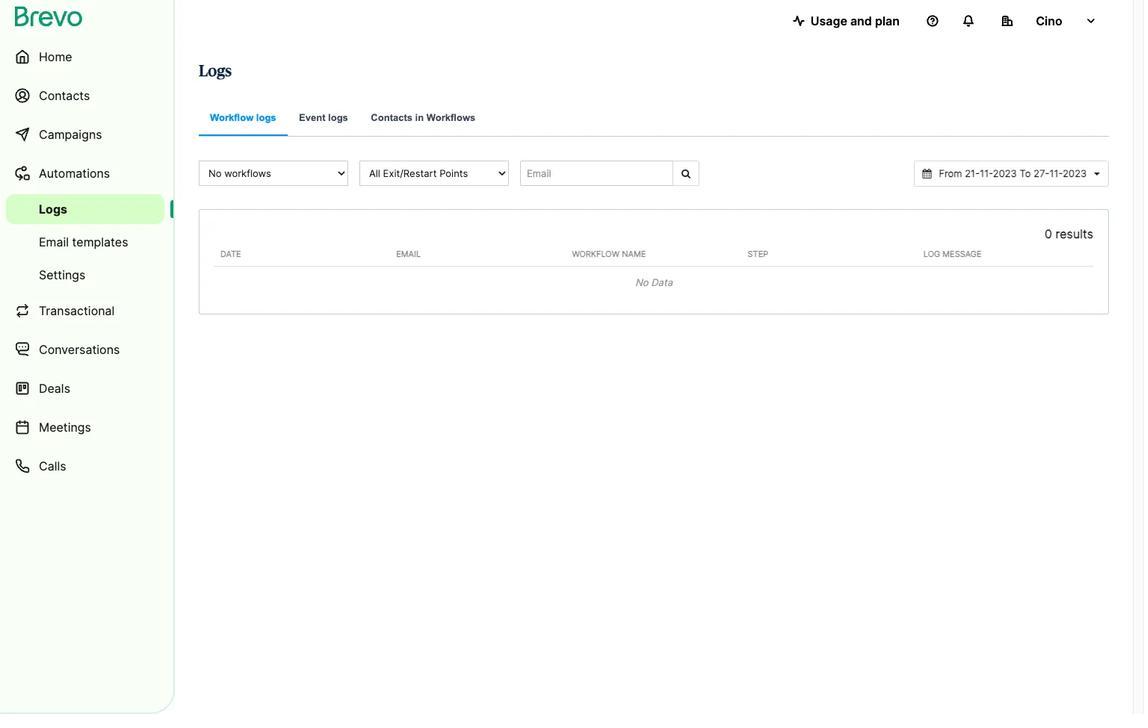 Task type: locate. For each thing, give the bounding box(es) containing it.
message
[[943, 249, 982, 259]]

0 horizontal spatial logs
[[256, 112, 276, 123]]

0
[[1045, 226, 1053, 241]]

cino button
[[990, 6, 1109, 36]]

in
[[415, 112, 424, 123]]

0 vertical spatial workflow
[[210, 112, 254, 123]]

email inside "link"
[[39, 235, 69, 250]]

logs link
[[6, 194, 164, 224]]

logs for event logs
[[328, 112, 348, 123]]

data
[[651, 277, 673, 289]]

email
[[39, 235, 69, 250], [396, 249, 421, 259]]

0 horizontal spatial workflow
[[210, 112, 254, 123]]

logs up workflow logs
[[199, 64, 232, 79]]

step
[[748, 249, 769, 259]]

workflows
[[427, 112, 476, 123]]

0 vertical spatial logs
[[199, 64, 232, 79]]

transactional
[[39, 304, 115, 318]]

usage and plan
[[811, 13, 900, 28]]

calls
[[39, 459, 66, 474]]

calendar image
[[923, 169, 932, 179]]

workflow
[[210, 112, 254, 123], [572, 249, 620, 259]]

contacts up campaigns
[[39, 88, 90, 103]]

cino
[[1036, 13, 1063, 28]]

1 logs from the left
[[256, 112, 276, 123]]

log
[[924, 249, 941, 259]]

date
[[221, 249, 241, 259]]

0 horizontal spatial email
[[39, 235, 69, 250]]

usage and plan button
[[781, 6, 912, 36]]

email templates link
[[6, 227, 164, 257]]

transactional link
[[6, 293, 164, 329]]

1 vertical spatial contacts
[[371, 112, 413, 123]]

Email text field
[[520, 161, 673, 186]]

logs left event
[[256, 112, 276, 123]]

None text field
[[935, 167, 1092, 181]]

contacts
[[39, 88, 90, 103], [371, 112, 413, 123]]

email for email
[[396, 249, 421, 259]]

1 horizontal spatial logs
[[199, 64, 232, 79]]

2 logs from the left
[[328, 112, 348, 123]]

0 horizontal spatial contacts
[[39, 88, 90, 103]]

workflow for workflow logs
[[210, 112, 254, 123]]

0 horizontal spatial logs
[[39, 202, 67, 217]]

templates
[[72, 235, 128, 250]]

contacts left the in
[[371, 112, 413, 123]]

campaigns link
[[6, 117, 164, 152]]

results
[[1056, 226, 1094, 241]]

0 results
[[1045, 226, 1094, 241]]

1 horizontal spatial logs
[[328, 112, 348, 123]]

home link
[[6, 39, 164, 75]]

logs
[[256, 112, 276, 123], [328, 112, 348, 123]]

logs down automations
[[39, 202, 67, 217]]

1 horizontal spatial contacts
[[371, 112, 413, 123]]

email templates
[[39, 235, 128, 250]]

logs
[[199, 64, 232, 79], [39, 202, 67, 217]]

logs right event
[[328, 112, 348, 123]]

1 vertical spatial workflow
[[572, 249, 620, 259]]

1 horizontal spatial email
[[396, 249, 421, 259]]

contacts for contacts
[[39, 88, 90, 103]]

settings
[[39, 268, 86, 283]]

calls link
[[6, 449, 164, 484]]

conversations
[[39, 342, 120, 357]]

0 vertical spatial contacts
[[39, 88, 90, 103]]

deals
[[39, 381, 70, 396]]

contacts for contacts in workflows
[[371, 112, 413, 123]]

1 horizontal spatial workflow
[[572, 249, 620, 259]]

event logs link
[[288, 102, 359, 137]]



Task type: vqa. For each thing, say whether or not it's contained in the screenshot.
calendar IMAGE
yes



Task type: describe. For each thing, give the bounding box(es) containing it.
usage
[[811, 13, 848, 28]]

contacts link
[[6, 78, 164, 114]]

and
[[851, 13, 872, 28]]

contacts in workflows link
[[360, 102, 487, 137]]

no
[[635, 277, 649, 289]]

home
[[39, 49, 72, 64]]

log message
[[924, 249, 982, 259]]

automations
[[39, 166, 110, 181]]

settings link
[[6, 260, 164, 290]]

no data
[[635, 277, 673, 289]]

meetings link
[[6, 410, 164, 446]]

deals link
[[6, 371, 164, 407]]

logs for workflow logs
[[256, 112, 276, 123]]

workflow for workflow name
[[572, 249, 620, 259]]

1 vertical spatial logs
[[39, 202, 67, 217]]

plan
[[875, 13, 900, 28]]

search image
[[682, 169, 691, 179]]

event logs
[[299, 112, 348, 123]]

email for email templates
[[39, 235, 69, 250]]

campaigns
[[39, 127, 102, 142]]

name
[[622, 249, 646, 259]]

workflow name
[[572, 249, 646, 259]]

workflow logs link
[[199, 102, 288, 136]]

conversations link
[[6, 332, 164, 368]]

event
[[299, 112, 326, 123]]

workflow logs
[[210, 112, 276, 123]]

automations link
[[6, 155, 164, 191]]

meetings
[[39, 420, 91, 435]]

contacts in workflows
[[371, 112, 476, 123]]



